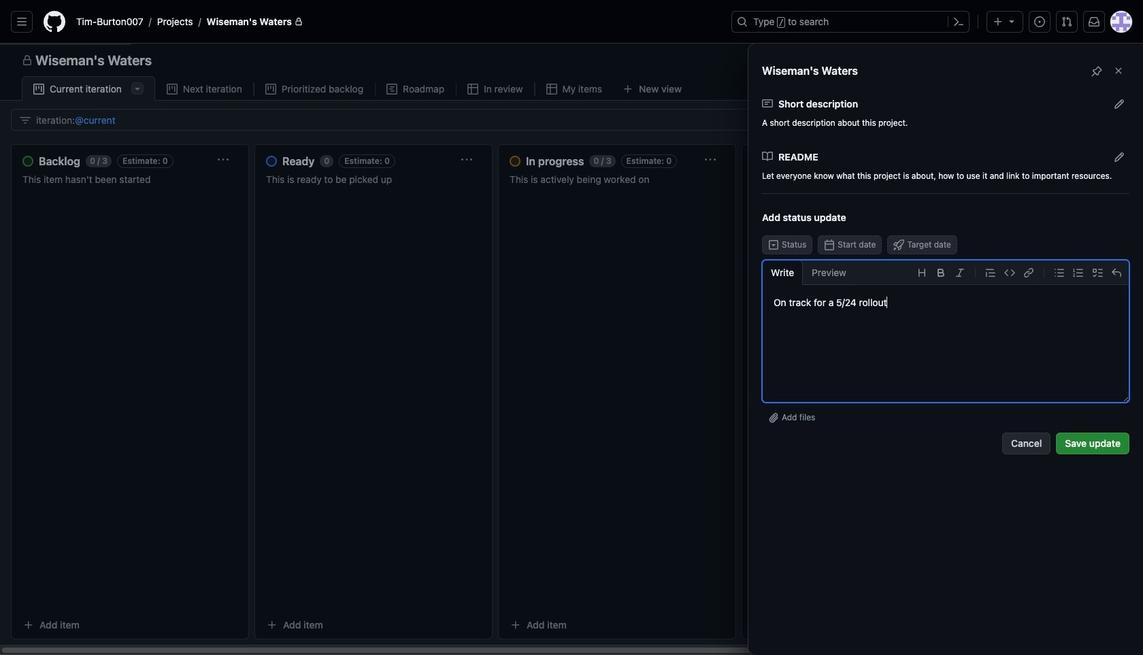 Task type: describe. For each thing, give the bounding box(es) containing it.
pin side panel image
[[1092, 66, 1103, 77]]

add a bulleted list (cmd + 8) image
[[1055, 267, 1065, 278]]

view options for current iteration image
[[132, 83, 143, 94]]

side panel: project information dialog
[[0, 44, 1144, 656]]

pin side panel tooltip
[[1092, 64, 1103, 78]]

add a link (cmd + k) image
[[1024, 267, 1035, 278]]

side panel controls group
[[1087, 60, 1130, 82]]

issue opened image
[[1035, 16, 1046, 27]]

0 horizontal spatial tab list
[[22, 76, 713, 101]]

Markdown value text field
[[763, 285, 1129, 402]]

homepage image
[[44, 11, 65, 33]]

lock image
[[295, 18, 303, 26]]

command palette image
[[954, 16, 965, 27]]

project navigation
[[0, 44, 1144, 76]]

sc 9kayk9 0 image inside 'project' navigation
[[22, 55, 33, 66]]

close panel image
[[1114, 65, 1125, 76]]

edit readme tooltip
[[1114, 149, 1125, 164]]

git pull request image
[[1062, 16, 1073, 27]]



Task type: vqa. For each thing, say whether or not it's contained in the screenshot.
the alerts corresponding to Code scanning alerts • Needs setup Automatically detect common vulnerability and coding errors
no



Task type: locate. For each thing, give the bounding box(es) containing it.
sc 9kayk9 0 image
[[22, 55, 33, 66], [33, 84, 44, 95], [265, 84, 276, 95], [546, 84, 557, 95], [762, 98, 773, 109], [20, 115, 31, 126]]

1 vertical spatial tab list
[[762, 260, 856, 285]]

notifications image
[[1089, 16, 1100, 27]]

list
[[71, 11, 724, 33]]

plus image
[[993, 16, 1004, 27]]

formatting tools toolbar
[[856, 261, 1129, 285]]

edit readme image
[[1114, 151, 1125, 162]]

edit short description tooltip
[[1114, 96, 1125, 111]]

bold (cmd + b) image
[[936, 267, 947, 278]]

italic (cmd + i) image
[[955, 267, 966, 278]]

0 vertical spatial tab list
[[22, 76, 713, 101]]

insert a quote (cmd + shift + .) image
[[986, 267, 997, 278]]

add a numbered list (cmd + shift + 7) image
[[1074, 267, 1084, 278]]

add saved reply (ctrl + .) image
[[1112, 267, 1123, 278]]

tab list
[[22, 76, 713, 101], [762, 260, 856, 285]]

tab panel
[[0, 101, 1144, 656]]

add header text image
[[917, 267, 928, 278]]

insert code (cmd + e) image
[[1005, 267, 1016, 278]]

edit short description image
[[1114, 98, 1125, 109]]

region
[[0, 44, 1144, 656]]

tab list inside side panel: project information dialog
[[762, 260, 856, 285]]

triangle down image
[[1007, 16, 1018, 27]]

sc 9kayk9 0 image
[[167, 84, 178, 95], [387, 84, 398, 95], [468, 84, 479, 95], [762, 151, 773, 162]]

1 horizontal spatial tab list
[[762, 260, 856, 285]]

add a task list (cmd + shift + l) image
[[1093, 267, 1104, 278]]



